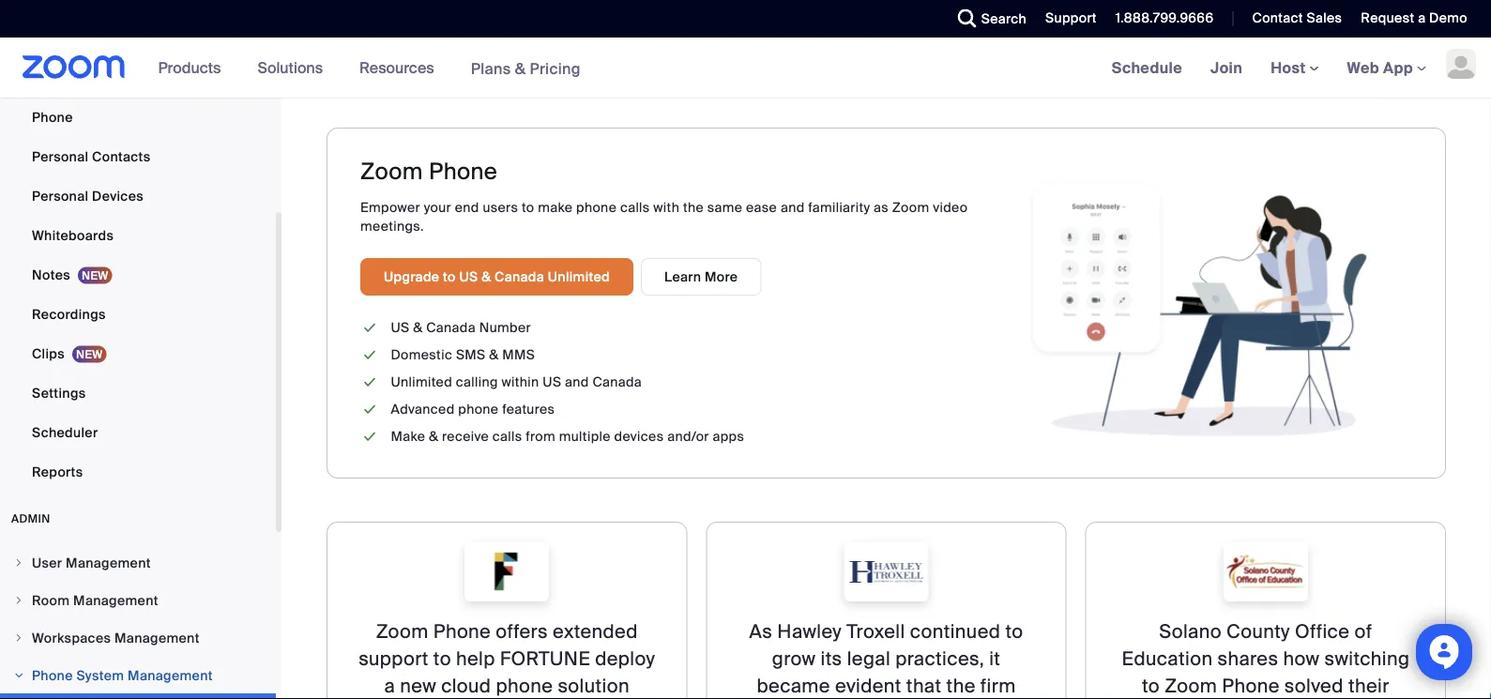 Task type: describe. For each thing, give the bounding box(es) containing it.
solutions button
[[258, 38, 332, 98]]

phone up end
[[429, 157, 498, 186]]

with
[[654, 199, 680, 216]]

deploy
[[596, 647, 656, 671]]

to inside the solano county office of education shares how switching to zoom phone solved the
[[1143, 675, 1161, 699]]

contact
[[1253, 9, 1304, 27]]

1 vertical spatial and
[[565, 374, 589, 391]]

personal devices
[[32, 187, 144, 205]]

office
[[1296, 620, 1350, 644]]

zoom phone
[[361, 157, 498, 186]]

continued
[[911, 620, 1001, 644]]

host button
[[1271, 58, 1320, 77]]

solutions
[[258, 58, 323, 77]]

host
[[1271, 58, 1310, 77]]

familiarity
[[809, 199, 871, 216]]

management for user management
[[66, 554, 151, 572]]

personal devices link
[[0, 177, 276, 215]]

personal for personal contacts
[[32, 148, 89, 165]]

personal contacts
[[32, 148, 151, 165]]

its
[[821, 647, 843, 671]]

as hawley troxell continued to grow its legal practices, it became evident that the fi
[[750, 620, 1024, 700]]

search
[[982, 10, 1027, 27]]

join link
[[1197, 38, 1257, 98]]

within
[[502, 374, 539, 391]]

it
[[990, 647, 1001, 671]]

schedule link
[[1098, 38, 1197, 98]]

empower your end users to make phone calls with the same ease and familiarity as zoom video meetings.
[[361, 199, 968, 235]]

checked image for make
[[361, 427, 380, 447]]

clips
[[32, 345, 65, 362]]

contact sales
[[1253, 9, 1343, 27]]

phone inside empower your end users to make phone calls with the same ease and familiarity as zoom video meetings.
[[577, 199, 617, 216]]

1 vertical spatial unlimited
[[391, 374, 453, 391]]

features
[[502, 401, 555, 418]]

zoom inside empower your end users to make phone calls with the same ease and familiarity as zoom video meetings.
[[893, 199, 930, 216]]

fortune
[[500, 647, 591, 671]]

& inside the upgrade to us & canada unlimited button
[[482, 268, 491, 285]]

video
[[934, 199, 968, 216]]

search button
[[944, 0, 1032, 38]]

zoom logo image
[[23, 55, 125, 79]]

management for room management
[[73, 592, 158, 609]]

to inside empower your end users to make phone calls with the same ease and familiarity as zoom video meetings.
[[522, 199, 535, 216]]

app
[[1384, 58, 1414, 77]]

calls inside empower your end users to make phone calls with the same ease and familiarity as zoom video meetings.
[[621, 199, 650, 216]]

us inside button
[[460, 268, 478, 285]]

side navigation navigation
[[0, 0, 282, 700]]

personal for personal devices
[[32, 187, 89, 205]]

products
[[158, 58, 221, 77]]

1.888.799.9666
[[1116, 9, 1214, 27]]

management down workspaces management menu item
[[128, 667, 213, 684]]

the inside empower your end users to make phone calls with the same ease and familiarity as zoom video meetings.
[[683, 199, 704, 216]]

users
[[483, 199, 518, 216]]

settings
[[32, 385, 86, 402]]

user management menu item
[[0, 546, 276, 581]]

resources
[[360, 58, 434, 77]]

web app button
[[1348, 58, 1427, 77]]

same
[[708, 199, 743, 216]]

& for canada
[[413, 319, 423, 337]]

solano county office of education shares how switching to zoom phone solved the
[[1122, 620, 1411, 700]]

user
[[32, 554, 62, 572]]

unlimited inside button
[[548, 268, 610, 285]]

right image for phone system management
[[13, 670, 24, 682]]

demo
[[1430, 9, 1469, 27]]

hawley
[[778, 620, 842, 644]]

make
[[391, 428, 426, 446]]

zoom phone offers extended support to help fortune deploy a new cloud phone soluti
[[358, 620, 656, 700]]

management for workspaces management
[[115, 630, 200, 647]]

phone inside menu item
[[32, 667, 73, 684]]

solano
[[1160, 620, 1222, 644]]

meetings.
[[361, 217, 424, 235]]

2 vertical spatial us
[[543, 374, 562, 391]]

and/or
[[668, 428, 710, 446]]

devices
[[92, 187, 144, 205]]

number
[[479, 319, 531, 337]]

phone inside personal menu menu
[[32, 108, 73, 126]]

phone inside zoom phone offers extended support to help fortune deploy a new cloud phone soluti
[[496, 675, 553, 699]]

web app
[[1348, 58, 1414, 77]]

recordings
[[32, 306, 106, 323]]

meetings navigation
[[1098, 38, 1492, 99]]

clips link
[[0, 335, 276, 373]]

became
[[757, 675, 831, 699]]

unlimited calling within us and canada
[[391, 374, 642, 391]]

support
[[1046, 9, 1097, 27]]

reports
[[32, 463, 83, 481]]

help
[[456, 647, 495, 671]]

phone link
[[0, 99, 276, 136]]

advanced phone features
[[391, 401, 555, 418]]

sms
[[456, 346, 486, 364]]

solved
[[1285, 675, 1344, 699]]

empower
[[361, 199, 421, 216]]

right image for user management
[[13, 558, 24, 569]]

settings link
[[0, 375, 276, 412]]

evident
[[836, 675, 902, 699]]

reports link
[[0, 454, 276, 491]]

0 horizontal spatial us
[[391, 319, 410, 337]]

multiple
[[559, 428, 611, 446]]



Task type: vqa. For each thing, say whether or not it's contained in the screenshot.
2nd 11/14/2023,
no



Task type: locate. For each thing, give the bounding box(es) containing it.
phone up help at the left bottom of the page
[[434, 620, 491, 644]]

room management
[[32, 592, 158, 609]]

phone system management menu item
[[0, 658, 276, 694]]

1 horizontal spatial unlimited
[[548, 268, 610, 285]]

right image left "workspaces"
[[13, 633, 24, 644]]

right image inside room management menu item
[[13, 595, 24, 607]]

plans
[[471, 58, 511, 78]]

0 vertical spatial a
[[1419, 9, 1427, 27]]

phone inside the solano county office of education shares how switching to zoom phone solved the
[[1223, 675, 1280, 699]]

& inside product information navigation
[[515, 58, 526, 78]]

0 vertical spatial canada
[[495, 268, 545, 285]]

zoom inside the solano county office of education shares how switching to zoom phone solved the
[[1165, 675, 1218, 699]]

us up us & canada number
[[460, 268, 478, 285]]

calls left "with" at the left of the page
[[621, 199, 650, 216]]

1 vertical spatial a
[[384, 675, 395, 699]]

zoom inside zoom phone offers extended support to help fortune deploy a new cloud phone soluti
[[376, 620, 429, 644]]

& right sms
[[489, 346, 499, 364]]

0 vertical spatial the
[[683, 199, 704, 216]]

how
[[1284, 647, 1321, 671]]

cloud
[[441, 675, 491, 699]]

the down practices,
[[947, 675, 976, 699]]

banner containing products
[[0, 38, 1492, 99]]

web
[[1348, 58, 1380, 77]]

the right "with" at the left of the page
[[683, 199, 704, 216]]

2 horizontal spatial us
[[543, 374, 562, 391]]

and right 'ease'
[[781, 199, 805, 216]]

unlimited down the make
[[548, 268, 610, 285]]

contacts
[[92, 148, 151, 165]]

& right the plans
[[515, 58, 526, 78]]

make & receive calls from multiple devices and/or apps
[[391, 428, 745, 446]]

product information navigation
[[144, 38, 595, 99]]

right image inside user management menu item
[[13, 558, 24, 569]]

1 checked image from the top
[[361, 318, 380, 338]]

personal menu menu
[[0, 0, 276, 493]]

practices,
[[896, 647, 985, 671]]

1 vertical spatial personal
[[32, 187, 89, 205]]

canada inside the upgrade to us & canada unlimited button
[[495, 268, 545, 285]]

and inside empower your end users to make phone calls with the same ease and familiarity as zoom video meetings.
[[781, 199, 805, 216]]

1 horizontal spatial the
[[947, 675, 976, 699]]

0 horizontal spatial and
[[565, 374, 589, 391]]

1 vertical spatial calls
[[493, 428, 523, 446]]

phone system management
[[32, 667, 213, 684]]

your
[[424, 199, 452, 216]]

phone down fortune
[[496, 675, 553, 699]]

right image inside "phone system management" menu item
[[13, 670, 24, 682]]

admin menu menu
[[0, 546, 276, 700]]

checked image left make
[[361, 427, 380, 447]]

to inside zoom phone offers extended support to help fortune deploy a new cloud phone soluti
[[434, 647, 452, 671]]

canada up devices
[[593, 374, 642, 391]]

room
[[32, 592, 70, 609]]

unlimited down the domestic
[[391, 374, 453, 391]]

phone
[[32, 108, 73, 126], [429, 157, 498, 186], [434, 620, 491, 644], [32, 667, 73, 684], [1223, 675, 1280, 699]]

right image left user on the bottom left of page
[[13, 558, 24, 569]]

right image for workspaces management
[[13, 633, 24, 644]]

banner
[[0, 38, 1492, 99]]

to down "education" at the right bottom
[[1143, 675, 1161, 699]]

checked image for unlimited
[[361, 373, 380, 392]]

and up multiple
[[565, 374, 589, 391]]

0 horizontal spatial the
[[683, 199, 704, 216]]

1 right image from the top
[[13, 558, 24, 569]]

phone inside zoom phone offers extended support to help fortune deploy a new cloud phone soluti
[[434, 620, 491, 644]]

end
[[455, 199, 479, 216]]

& for receive
[[429, 428, 439, 446]]

1 horizontal spatial calls
[[621, 199, 650, 216]]

calls
[[621, 199, 650, 216], [493, 428, 523, 446]]

request
[[1362, 9, 1415, 27]]

us right 'within'
[[543, 374, 562, 391]]

a inside zoom phone offers extended support to help fortune deploy a new cloud phone soluti
[[384, 675, 395, 699]]

0 vertical spatial checked image
[[361, 400, 380, 420]]

advanced
[[391, 401, 455, 418]]

1 vertical spatial the
[[947, 675, 976, 699]]

2 vertical spatial canada
[[593, 374, 642, 391]]

workspaces management menu item
[[0, 621, 276, 656]]

schedule
[[1112, 58, 1183, 77]]

profile picture image
[[1447, 49, 1477, 79]]

new
[[400, 675, 437, 699]]

2 right image from the top
[[13, 595, 24, 607]]

to right upgrade
[[443, 268, 456, 285]]

ease
[[747, 199, 778, 216]]

&
[[515, 58, 526, 78], [482, 268, 491, 285], [413, 319, 423, 337], [489, 346, 499, 364], [429, 428, 439, 446]]

& up the domestic
[[413, 319, 423, 337]]

canada
[[495, 268, 545, 285], [426, 319, 476, 337], [593, 374, 642, 391]]

notes
[[32, 266, 70, 284]]

as
[[750, 620, 773, 644]]

system
[[76, 667, 124, 684]]

0 vertical spatial and
[[781, 199, 805, 216]]

right image left system
[[13, 670, 24, 682]]

phone right the make
[[577, 199, 617, 216]]

management up room management
[[66, 554, 151, 572]]

upgrade to us & canada unlimited
[[384, 268, 610, 285]]

zoom down "education" at the right bottom
[[1165, 675, 1218, 699]]

0 horizontal spatial canada
[[426, 319, 476, 337]]

right image left the room
[[13, 595, 24, 607]]

1 vertical spatial phone
[[458, 401, 499, 418]]

management up workspaces management
[[73, 592, 158, 609]]

1 personal from the top
[[32, 148, 89, 165]]

a down support
[[384, 675, 395, 699]]

zoom
[[361, 157, 423, 186], [893, 199, 930, 216], [376, 620, 429, 644], [1165, 675, 1218, 699]]

right image
[[13, 558, 24, 569], [13, 595, 24, 607], [13, 633, 24, 644], [13, 670, 24, 682]]

scheduler
[[32, 424, 98, 441]]

to left the make
[[522, 199, 535, 216]]

personal contacts link
[[0, 138, 276, 176]]

1 horizontal spatial a
[[1419, 9, 1427, 27]]

1 vertical spatial checked image
[[361, 427, 380, 447]]

admin
[[11, 512, 50, 526]]

1 vertical spatial us
[[391, 319, 410, 337]]

domestic
[[391, 346, 453, 364]]

0 vertical spatial unlimited
[[548, 268, 610, 285]]

request a demo
[[1362, 9, 1469, 27]]

canada up the domestic sms & mms
[[426, 319, 476, 337]]

2 horizontal spatial canada
[[593, 374, 642, 391]]

2 vertical spatial phone
[[496, 675, 553, 699]]

extended
[[553, 620, 638, 644]]

calls left from
[[493, 428, 523, 446]]

products button
[[158, 38, 229, 98]]

checked image for domestic
[[361, 346, 380, 365]]

0 vertical spatial personal
[[32, 148, 89, 165]]

phone
[[577, 199, 617, 216], [458, 401, 499, 418], [496, 675, 553, 699]]

4 right image from the top
[[13, 670, 24, 682]]

whiteboards link
[[0, 217, 276, 254]]

switching
[[1325, 647, 1411, 671]]

checked image
[[361, 400, 380, 420], [361, 427, 380, 447]]

troxell
[[847, 620, 906, 644]]

0 vertical spatial us
[[460, 268, 478, 285]]

phone down "workspaces"
[[32, 667, 73, 684]]

mms
[[503, 346, 535, 364]]

plans & pricing link
[[471, 58, 581, 78], [471, 58, 581, 78]]

more
[[705, 268, 738, 285]]

2 vertical spatial checked image
[[361, 373, 380, 392]]

notes link
[[0, 256, 276, 294]]

of
[[1355, 620, 1373, 644]]

3 checked image from the top
[[361, 373, 380, 392]]

1 vertical spatial canada
[[426, 319, 476, 337]]

resources button
[[360, 38, 443, 98]]

1 horizontal spatial and
[[781, 199, 805, 216]]

0 vertical spatial phone
[[577, 199, 617, 216]]

personal up whiteboards
[[32, 187, 89, 205]]

checked image left advanced at the bottom of page
[[361, 400, 380, 420]]

right image inside workspaces management menu item
[[13, 633, 24, 644]]

scheduler link
[[0, 414, 276, 452]]

learn
[[665, 268, 702, 285]]

right image for room management
[[13, 595, 24, 607]]

checked image
[[361, 318, 380, 338], [361, 346, 380, 365], [361, 373, 380, 392]]

the inside "as hawley troxell continued to grow its legal practices, it became evident that the fi"
[[947, 675, 976, 699]]

room management menu item
[[0, 583, 276, 619]]

zoom up support
[[376, 620, 429, 644]]

canada up number
[[495, 268, 545, 285]]

management down room management menu item
[[115, 630, 200, 647]]

1 horizontal spatial us
[[460, 268, 478, 285]]

the
[[683, 199, 704, 216], [947, 675, 976, 699]]

make
[[538, 199, 573, 216]]

personal up personal devices
[[32, 148, 89, 165]]

devices
[[615, 428, 664, 446]]

to inside button
[[443, 268, 456, 285]]

3 right image from the top
[[13, 633, 24, 644]]

phone down calling
[[458, 401, 499, 418]]

to left help at the left bottom of the page
[[434, 647, 452, 671]]

request a demo link
[[1348, 0, 1492, 38], [1362, 9, 1469, 27]]

offers
[[496, 620, 548, 644]]

& up number
[[482, 268, 491, 285]]

2 checked image from the top
[[361, 427, 380, 447]]

to right continued
[[1006, 620, 1024, 644]]

from
[[526, 428, 556, 446]]

1 checked image from the top
[[361, 400, 380, 420]]

zoom up empower
[[361, 157, 423, 186]]

1.888.799.9666 button
[[1102, 0, 1219, 38], [1116, 9, 1214, 27]]

2 personal from the top
[[32, 187, 89, 205]]

management
[[66, 554, 151, 572], [73, 592, 158, 609], [115, 630, 200, 647], [128, 667, 213, 684]]

learn more
[[665, 268, 738, 285]]

domestic sms & mms
[[391, 346, 535, 364]]

a left demo
[[1419, 9, 1427, 27]]

legal
[[848, 647, 891, 671]]

county
[[1227, 620, 1291, 644]]

0 horizontal spatial unlimited
[[391, 374, 453, 391]]

plans & pricing
[[471, 58, 581, 78]]

apps
[[713, 428, 745, 446]]

learn more button
[[641, 258, 762, 296]]

zoom right as
[[893, 199, 930, 216]]

0 horizontal spatial a
[[384, 675, 395, 699]]

phone down shares
[[1223, 675, 1280, 699]]

to inside "as hawley troxell continued to grow its legal practices, it became evident that the fi"
[[1006, 620, 1024, 644]]

calling
[[456, 374, 498, 391]]

0 vertical spatial checked image
[[361, 318, 380, 338]]

& for pricing
[[515, 58, 526, 78]]

upgrade to us & canada unlimited button
[[361, 258, 634, 296]]

unlimited
[[548, 268, 610, 285], [391, 374, 453, 391]]

0 vertical spatial calls
[[621, 199, 650, 216]]

& right make
[[429, 428, 439, 446]]

workspaces
[[32, 630, 111, 647]]

checked image for us
[[361, 318, 380, 338]]

0 horizontal spatial calls
[[493, 428, 523, 446]]

receive
[[442, 428, 489, 446]]

2 checked image from the top
[[361, 346, 380, 365]]

1 vertical spatial checked image
[[361, 346, 380, 365]]

whiteboards
[[32, 227, 114, 244]]

to
[[522, 199, 535, 216], [443, 268, 456, 285], [1006, 620, 1024, 644], [434, 647, 452, 671], [1143, 675, 1161, 699]]

as
[[874, 199, 889, 216]]

personal
[[32, 148, 89, 165], [32, 187, 89, 205]]

checked image for advanced
[[361, 400, 380, 420]]

that
[[907, 675, 942, 699]]

upgrade
[[384, 268, 440, 285]]

us up the domestic
[[391, 319, 410, 337]]

1 horizontal spatial canada
[[495, 268, 545, 285]]

workspaces management
[[32, 630, 200, 647]]

phone down zoom logo on the top left of the page
[[32, 108, 73, 126]]



